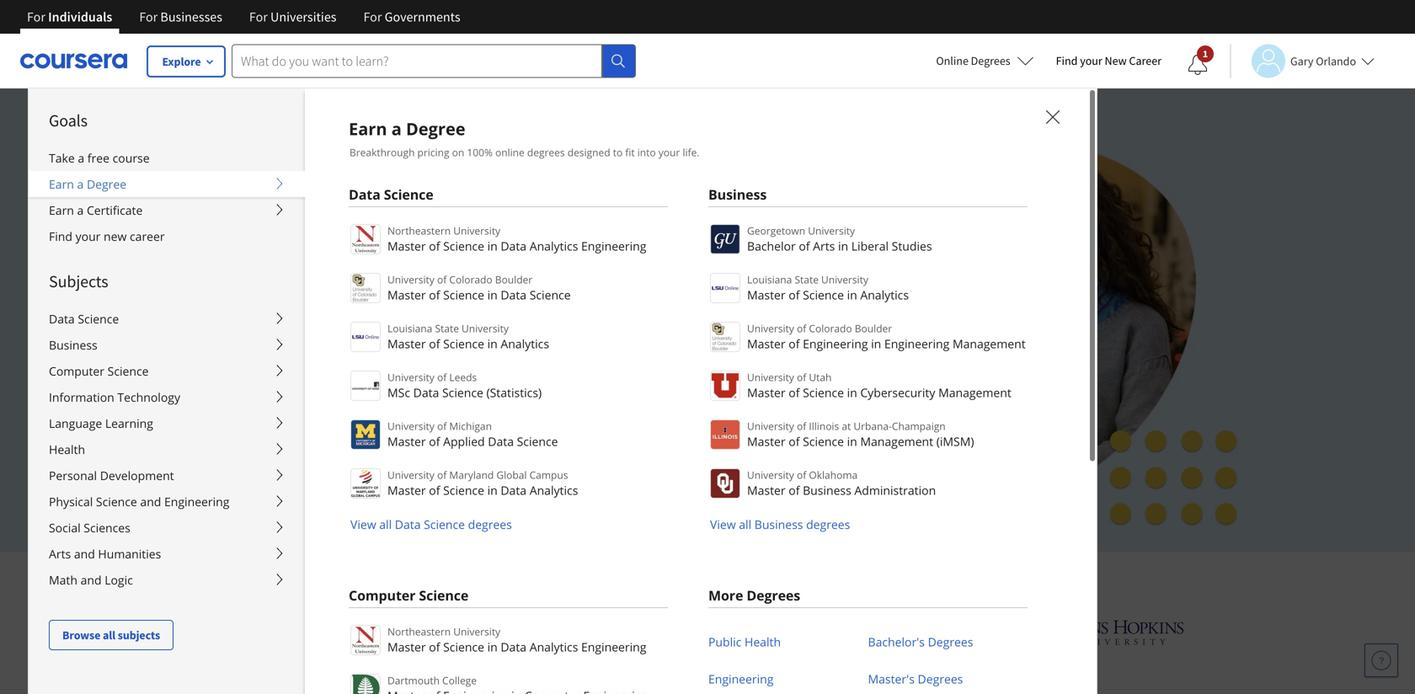 Task type: locate. For each thing, give the bounding box(es) containing it.
1 vertical spatial computer
[[349, 586, 416, 604]]

0 vertical spatial colorado
[[449, 272, 492, 286]]

close image
[[1042, 106, 1064, 128]]

1 vertical spatial northeastern university master of science in data analytics engineering
[[387, 625, 646, 655]]

list for science
[[349, 222, 668, 533]]

2 northeastern from the top
[[387, 625, 451, 638]]

0 horizontal spatial degree
[[87, 176, 126, 192]]

master inside the university of colorado boulder master of engineering in engineering management
[[747, 336, 786, 352]]

in down 'georgetown university logo'
[[719, 266, 735, 291]]

university up college
[[453, 625, 500, 638]]

earn a degree breakthrough pricing on 100% online degrees designed to fit into your life.
[[349, 117, 700, 159]]

data inside university of leeds msc data science (statistics)
[[413, 385, 439, 401]]

find your new career link
[[29, 223, 305, 249]]

1 horizontal spatial computer
[[349, 586, 416, 604]]

0 horizontal spatial health
[[49, 441, 85, 457]]

computer inside dropdown button
[[49, 363, 104, 379]]

studies
[[892, 238, 932, 254]]

in down world-
[[487, 287, 498, 303]]

arts inside georgetown university bachelor of arts in liberal studies
[[813, 238, 835, 254]]

degrees up master's degrees link
[[928, 634, 973, 650]]

0 vertical spatial management
[[953, 336, 1026, 352]]

learn
[[370, 565, 424, 592]]

earn inside dropdown button
[[49, 202, 74, 218]]

1 vertical spatial health
[[745, 634, 781, 650]]

earn a certificate
[[49, 202, 143, 218]]

utah
[[809, 370, 832, 384]]

science down illinois
[[803, 433, 844, 449]]

a for earn a degree breakthrough pricing on 100% online degrees designed to fit into your life.
[[391, 117, 402, 140]]

online
[[936, 53, 969, 68]]

university down 7,000+
[[387, 272, 434, 286]]

1 horizontal spatial find
[[1056, 53, 1078, 68]]

colorado inside the university of colorado boulder master of engineering in engineering management
[[809, 321, 852, 335]]

a inside "link"
[[78, 150, 84, 166]]

science down utah
[[803, 385, 844, 401]]

university of colorado boulder logo image down access
[[350, 273, 381, 303]]

a inside earn a degree breakthrough pricing on 100% online degrees designed to fit into your life.
[[391, 117, 402, 140]]

more
[[708, 586, 743, 604]]

data inside popup button
[[49, 311, 75, 327]]

unlimited access to 7,000+ world-class courses, hands-on projects, and job-ready certificate programs—all included in your subscription
[[219, 236, 735, 321]]

2 northeastern university master of science in data analytics engineering from the top
[[387, 625, 646, 655]]

1 vertical spatial data science
[[49, 311, 119, 327]]

georgetown university logo image
[[710, 224, 740, 254]]

2 vertical spatial earn
[[49, 202, 74, 218]]

to
[[613, 145, 623, 159], [369, 236, 387, 262]]

technology
[[117, 389, 180, 405]]

free
[[313, 416, 339, 433]]

1 horizontal spatial to
[[613, 145, 623, 159]]

northeastern university master of science in data analytics engineering inside master of science in data analytics engineering list
[[387, 625, 646, 655]]

northeastern university  logo image
[[350, 224, 381, 254], [350, 625, 381, 655]]

1 horizontal spatial louisiana state university master of science in analytics
[[747, 272, 909, 303]]

with up bachelor's
[[868, 565, 909, 592]]

0 horizontal spatial day
[[289, 416, 311, 433]]

unlimited
[[219, 236, 303, 262]]

colorado up utah
[[809, 321, 852, 335]]

health
[[49, 441, 85, 457], [745, 634, 781, 650]]

day down university of michigan logo
[[343, 456, 364, 472]]

earn a certificate button
[[29, 197, 305, 223]]

in inside university of maryland global campus master of science in data analytics
[[487, 482, 498, 498]]

1 northeastern from the top
[[387, 224, 451, 238]]

0 vertical spatial day
[[289, 416, 311, 433]]

1 northeastern university  logo image from the top
[[350, 224, 381, 254]]

health right the public
[[745, 634, 781, 650]]

1 vertical spatial boulder
[[855, 321, 892, 335]]

back
[[411, 456, 439, 472]]

0 vertical spatial with
[[296, 456, 322, 472]]

1 vertical spatial to
[[369, 236, 387, 262]]

of inside georgetown university bachelor of arts in liberal studies
[[799, 238, 810, 254]]

engineering
[[581, 238, 646, 254], [803, 336, 868, 352], [884, 336, 950, 352], [164, 494, 229, 510], [581, 639, 646, 655], [708, 671, 774, 687]]

degree inside dropdown button
[[87, 176, 126, 192]]

1 vertical spatial day
[[343, 456, 364, 472]]

a inside dropdown button
[[77, 176, 84, 192]]

dartmouth college logo image
[[350, 674, 381, 694]]

business down oklahoma at the bottom of the page
[[803, 482, 851, 498]]

for
[[27, 8, 45, 25], [139, 8, 158, 25], [249, 8, 268, 25], [363, 8, 382, 25]]

1 vertical spatial with
[[868, 565, 909, 592]]

university right the university of illinois at urbana-champaign logo
[[747, 419, 794, 433]]

northeastern university master of science in data analytics engineering inside list
[[387, 224, 646, 254]]

northeastern university  logo image inside master of science in data analytics engineering list
[[350, 625, 381, 655]]

university down msc
[[387, 419, 434, 433]]

hands-
[[632, 236, 691, 262]]

engineering up cybersecurity
[[884, 336, 950, 352]]

university right university of oklahoma logo
[[747, 468, 794, 482]]

and inside arts and humanities popup button
[[74, 546, 95, 562]]

information
[[49, 389, 114, 405]]

list containing public health
[[708, 623, 1028, 694]]

your
[[1080, 53, 1102, 68], [658, 145, 680, 159], [75, 228, 101, 244], [219, 296, 258, 321]]

2 view from the left
[[710, 516, 736, 532]]

0 horizontal spatial all
[[103, 628, 115, 643]]

1 vertical spatial louisiana state university master of science in analytics
[[387, 321, 549, 352]]

all down university of oklahoma logo
[[739, 516, 751, 532]]

list
[[349, 222, 668, 533], [708, 222, 1028, 533], [708, 623, 1028, 694]]

new
[[104, 228, 127, 244]]

degrees right the "more"
[[747, 586, 800, 604]]

None search field
[[232, 44, 636, 78]]

university inside university of oklahoma master of business administration
[[747, 468, 794, 482]]

illinois
[[809, 419, 839, 433]]

for left individuals
[[27, 8, 45, 25]]

a
[[391, 117, 402, 140], [78, 150, 84, 166], [77, 176, 84, 192], [77, 202, 84, 218]]

a up breakthrough
[[391, 117, 402, 140]]

public health link
[[708, 623, 781, 660]]

subjects
[[118, 628, 160, 643]]

university of colorado boulder master of engineering in engineering management
[[747, 321, 1026, 352]]

of inside master of science in data analytics engineering list
[[429, 639, 440, 655]]

business inside dropdown button
[[49, 337, 97, 353]]

computer left 'from'
[[349, 586, 416, 604]]

health inside "link"
[[745, 634, 781, 650]]

What do you want to learn? text field
[[232, 44, 602, 78]]

physical science and engineering button
[[29, 489, 305, 515]]

degrees right the online
[[527, 145, 565, 159]]

0 horizontal spatial university of colorado boulder logo image
[[350, 273, 381, 303]]

and inside physical science and engineering dropdown button
[[140, 494, 161, 510]]

boulder inside university of colorado boulder master of science in data science
[[495, 272, 532, 286]]

data down coursera plus image
[[349, 185, 380, 203]]

university of colorado boulder logo image for master of engineering in engineering management
[[710, 322, 740, 352]]

0 vertical spatial health
[[49, 441, 85, 457]]

1 vertical spatial earn
[[49, 176, 74, 192]]

computer inside 'earn a degree' menu item
[[349, 586, 416, 604]]

bachelor's
[[868, 634, 925, 650]]

0 vertical spatial degree
[[406, 117, 465, 140]]

1 horizontal spatial day
[[343, 456, 364, 472]]

find inside find your new career link
[[1056, 53, 1078, 68]]

master inside university of maryland global campus master of science in data analytics
[[387, 482, 426, 498]]

plus
[[1005, 565, 1045, 592]]

duke university image
[[417, 617, 495, 644]]

northeastern university  logo image for data
[[350, 224, 381, 254]]

university of oklahoma logo image
[[710, 468, 740, 499]]

northeastern university  logo image up job-
[[350, 224, 381, 254]]

northeastern up dartmouth
[[387, 625, 451, 638]]

1 vertical spatial state
[[435, 321, 459, 335]]

and up subscription
[[298, 266, 331, 291]]

arts left 'liberal'
[[813, 238, 835, 254]]

your down projects,
[[219, 296, 258, 321]]

university of colorado boulder logo image up university of utah logo
[[710, 322, 740, 352]]

degrees inside earn a degree breakthrough pricing on 100% online degrees designed to fit into your life.
[[527, 145, 565, 159]]

1 vertical spatial louisiana
[[387, 321, 432, 335]]

for businesses
[[139, 8, 222, 25]]

gary orlando
[[1290, 53, 1356, 69]]

degree inside earn a degree breakthrough pricing on 100% online degrees designed to fit into your life.
[[406, 117, 465, 140]]

in up at
[[847, 385, 857, 401]]

degrees for master's degrees
[[918, 671, 963, 687]]

view for data science
[[350, 516, 376, 532]]

data inside university of maryland global campus master of science in data analytics
[[501, 482, 527, 498]]

university up msc
[[387, 370, 434, 384]]

0 vertical spatial northeastern university  logo image
[[350, 224, 381, 254]]

access
[[308, 236, 364, 262]]

1 button
[[1174, 45, 1221, 85]]

in inside master of science in data analytics engineering list
[[487, 639, 498, 655]]

all down 'university of maryland global campus logo'
[[379, 516, 392, 532]]

1 northeastern university master of science in data analytics engineering from the top
[[387, 224, 646, 254]]

engineering down public health "link"
[[708, 671, 774, 687]]

science up information technology
[[107, 363, 149, 379]]

view down university of oklahoma logo
[[710, 516, 736, 532]]

0 horizontal spatial computer science
[[49, 363, 149, 379]]

and inside "math and logic" popup button
[[81, 572, 102, 588]]

0 vertical spatial university of colorado boulder logo image
[[350, 273, 381, 303]]

data
[[349, 185, 380, 203], [501, 238, 527, 254], [501, 287, 527, 303], [49, 311, 75, 327], [413, 385, 439, 401], [488, 433, 514, 449], [501, 482, 527, 498], [395, 516, 421, 532], [501, 639, 527, 655]]

louisiana state university logo image
[[710, 273, 740, 303], [350, 322, 381, 352]]

0 vertical spatial computer science
[[49, 363, 149, 379]]

university of colorado boulder logo image
[[350, 273, 381, 303], [710, 322, 740, 352]]

0 horizontal spatial arts
[[49, 546, 71, 562]]

louisiana state university master of science in analytics up leeds
[[387, 321, 549, 352]]

and
[[298, 266, 331, 291], [140, 494, 161, 510], [74, 546, 95, 562], [719, 565, 755, 592], [81, 572, 102, 588]]

louisiana for "louisiana state university logo" to the bottom
[[387, 321, 432, 335]]

analytics up programs—all
[[530, 238, 578, 254]]

programs—all
[[512, 266, 635, 291]]

0 vertical spatial state
[[795, 272, 819, 286]]

/year
[[262, 456, 293, 472]]

1 view from the left
[[350, 516, 376, 532]]

in inside unlimited access to 7,000+ world-class courses, hands-on projects, and job-ready certificate programs—all included in your subscription
[[719, 266, 735, 291]]

data inside university of michigan master of applied data science
[[488, 433, 514, 449]]

/year with 14-day money-back guarantee
[[262, 456, 503, 472]]

0 vertical spatial computer
[[49, 363, 104, 379]]

1 vertical spatial computer science
[[349, 586, 469, 604]]

degrees down 'bachelor's degrees'
[[918, 671, 963, 687]]

0 vertical spatial boulder
[[495, 272, 532, 286]]

1 vertical spatial arts
[[49, 546, 71, 562]]

science up 'from'
[[424, 516, 465, 532]]

0 vertical spatial northeastern
[[387, 224, 451, 238]]

humanities
[[98, 546, 161, 562]]

management inside university of illinois at urbana-champaign master of science in management (imsm)
[[860, 433, 933, 449]]

0 vertical spatial northeastern university master of science in data analytics engineering
[[387, 224, 646, 254]]

browse
[[62, 628, 100, 643]]

earn a degree menu item
[[305, 88, 1415, 694]]

in left 'liberal'
[[838, 238, 848, 254]]

science
[[384, 185, 433, 203], [443, 238, 484, 254], [443, 287, 484, 303], [530, 287, 571, 303], [803, 287, 844, 303], [78, 311, 119, 327], [443, 336, 484, 352], [107, 363, 149, 379], [442, 385, 483, 401], [803, 385, 844, 401], [517, 433, 558, 449], [803, 433, 844, 449], [443, 482, 484, 498], [96, 494, 137, 510], [424, 516, 465, 532], [419, 586, 469, 604], [443, 639, 484, 655]]

your left the new at the right top of the page
[[1080, 53, 1102, 68]]

earn down the take
[[49, 176, 74, 192]]

math and logic button
[[29, 567, 305, 593]]

day
[[289, 416, 311, 433], [343, 456, 364, 472]]

(statistics)
[[486, 385, 542, 401]]

and down social sciences
[[74, 546, 95, 562]]

/year with 14-day money-back guarantee button
[[219, 455, 503, 473]]

1 vertical spatial on
[[691, 236, 714, 262]]

state down bachelor
[[795, 272, 819, 286]]

1 horizontal spatial health
[[745, 634, 781, 650]]

0 horizontal spatial computer
[[49, 363, 104, 379]]

0 vertical spatial louisiana state university master of science in analytics
[[747, 272, 909, 303]]

0 horizontal spatial find
[[49, 228, 72, 244]]

boulder inside the university of colorado boulder master of engineering in engineering management
[[855, 321, 892, 335]]

state for "louisiana state university logo" to the bottom
[[435, 321, 459, 335]]

northeastern inside master of science in data analytics engineering list
[[387, 625, 451, 638]]

to inside earn a degree breakthrough pricing on 100% online degrees designed to fit into your life.
[[613, 145, 623, 159]]

in down at
[[847, 433, 857, 449]]

for left universities in the top of the page
[[249, 8, 268, 25]]

northeastern university  logo image for computer
[[350, 625, 381, 655]]

take a free course link
[[29, 145, 305, 171]]

university of michigan image
[[694, 609, 738, 655]]

science down world-
[[443, 287, 484, 303]]

find inside find your new career link
[[49, 228, 72, 244]]

2 horizontal spatial degrees
[[806, 516, 850, 532]]

google image
[[549, 617, 640, 648]]

bachelor's degrees
[[868, 634, 973, 650]]

data down global
[[501, 482, 527, 498]]

logic
[[105, 572, 133, 588]]

arts
[[813, 238, 835, 254], [49, 546, 71, 562]]

0 horizontal spatial with
[[296, 456, 322, 472]]

money-
[[367, 456, 411, 472]]

data right msc
[[413, 385, 439, 401]]

1 horizontal spatial data science
[[349, 185, 433, 203]]

1 horizontal spatial colorado
[[809, 321, 852, 335]]

3 for from the left
[[249, 8, 268, 25]]

0 vertical spatial on
[[452, 145, 464, 159]]

1 vertical spatial find
[[49, 228, 72, 244]]

coursera
[[914, 565, 1000, 592]]

personal development
[[49, 467, 174, 483]]

health button
[[29, 436, 305, 462]]

0 horizontal spatial colorado
[[449, 272, 492, 286]]

universities
[[270, 8, 336, 25]]

for individuals
[[27, 8, 112, 25]]

1 vertical spatial university of colorado boulder logo image
[[710, 322, 740, 352]]

university of oklahoma master of business administration
[[747, 468, 936, 498]]

2 for from the left
[[139, 8, 158, 25]]

a for take a free course
[[78, 150, 84, 166]]

degrees down university of oklahoma master of business administration
[[806, 516, 850, 532]]

1 horizontal spatial louisiana
[[747, 272, 792, 286]]

0 horizontal spatial boulder
[[495, 272, 532, 286]]

university right university of utah logo
[[747, 370, 794, 384]]

msc
[[387, 385, 410, 401]]

2 northeastern university  logo image from the top
[[350, 625, 381, 655]]

2 vertical spatial management
[[860, 433, 933, 449]]

universities
[[606, 565, 714, 592]]

louisiana
[[747, 272, 792, 286], [387, 321, 432, 335]]

list containing bachelor of arts in liberal studies
[[708, 222, 1028, 533]]

1 for from the left
[[27, 8, 45, 25]]

health up personal
[[49, 441, 85, 457]]

university down bachelor
[[747, 321, 794, 335]]

1 horizontal spatial degree
[[406, 117, 465, 140]]

1 vertical spatial degree
[[87, 176, 126, 192]]

1 horizontal spatial view
[[710, 516, 736, 532]]

learning
[[105, 415, 153, 431]]

subscription
[[263, 296, 370, 321]]

liberal
[[851, 238, 889, 254]]

0 vertical spatial arts
[[813, 238, 835, 254]]

1 horizontal spatial on
[[691, 236, 714, 262]]

hec paris image
[[911, 615, 970, 649]]

louisiana state university logo image down 'georgetown university logo'
[[710, 273, 740, 303]]

0 horizontal spatial state
[[435, 321, 459, 335]]

on up included on the top of the page
[[691, 236, 714, 262]]

with left the 14- in the left of the page
[[296, 456, 322, 472]]

master of science in data analytics engineering list
[[349, 623, 668, 694]]

engineering up social sciences dropdown button
[[164, 494, 229, 510]]

0 horizontal spatial louisiana state university master of science in analytics
[[387, 321, 549, 352]]

earn up breakthrough
[[349, 117, 387, 140]]

list containing master of science in data analytics engineering
[[349, 222, 668, 533]]

university of illinois at urbana-champaign image
[[231, 619, 363, 646]]

state for topmost "louisiana state university logo"
[[795, 272, 819, 286]]

1 horizontal spatial all
[[379, 516, 392, 532]]

master inside university of michigan master of applied data science
[[387, 433, 426, 449]]

1 horizontal spatial boulder
[[855, 321, 892, 335]]

analytics inside university of maryland global campus master of science in data analytics
[[530, 482, 578, 498]]

university of maryland global campus logo image
[[350, 468, 381, 499]]

0 horizontal spatial louisiana state university logo image
[[350, 322, 381, 352]]

northeastern university  logo image inside list
[[350, 224, 381, 254]]

take a free course
[[49, 150, 150, 166]]

to left fit
[[613, 145, 623, 159]]

degrees for online degrees
[[971, 53, 1010, 68]]

1 horizontal spatial arts
[[813, 238, 835, 254]]

northeastern university master of science in data analytics engineering for data science
[[387, 224, 646, 254]]

1 horizontal spatial university of colorado boulder logo image
[[710, 322, 740, 352]]

(imsm)
[[936, 433, 974, 449]]

master inside university of colorado boulder master of science in data science
[[387, 287, 426, 303]]

analytics down campus on the left bottom
[[530, 482, 578, 498]]

individuals
[[48, 8, 112, 25]]

northeastern university master of science in data analytics engineering
[[387, 224, 646, 254], [387, 625, 646, 655]]

degrees down university of maryland global campus master of science in data analytics
[[468, 516, 512, 532]]

university up 'liberal'
[[808, 224, 855, 238]]

1 vertical spatial colorado
[[809, 321, 852, 335]]

louisiana state university logo image up university of leeds logo at left
[[350, 322, 381, 352]]

master's degrees link
[[868, 660, 963, 694]]

/month, cancel anytime
[[239, 378, 380, 394]]

in down global
[[487, 482, 498, 498]]

colorado inside university of colorado boulder master of science in data science
[[449, 272, 492, 286]]

earn
[[349, 117, 387, 140], [49, 176, 74, 192], [49, 202, 74, 218]]

computer science inside 'earn a degree' menu item
[[349, 586, 469, 604]]

data down subjects
[[49, 311, 75, 327]]

0 vertical spatial to
[[613, 145, 623, 159]]

louisiana down ready
[[387, 321, 432, 335]]

arts up math
[[49, 546, 71, 562]]

day left free
[[289, 416, 311, 433]]

degrees inside "dropdown button"
[[971, 53, 1010, 68]]

with inside button
[[296, 456, 322, 472]]

data down michigan
[[488, 433, 514, 449]]

your left life.
[[658, 145, 680, 159]]

on left 100%
[[452, 145, 464, 159]]

master
[[387, 238, 426, 254], [387, 287, 426, 303], [747, 287, 786, 303], [387, 336, 426, 352], [747, 336, 786, 352], [747, 385, 786, 401], [387, 433, 426, 449], [747, 433, 786, 449], [387, 482, 426, 498], [747, 482, 786, 498], [387, 639, 426, 655]]

northeastern up ready
[[387, 224, 451, 238]]

earn for earn a certificate
[[49, 202, 74, 218]]

and left logic
[[81, 572, 102, 588]]

free
[[87, 150, 109, 166]]

1 horizontal spatial computer science
[[349, 586, 469, 604]]

4 for from the left
[[363, 8, 382, 25]]

1 horizontal spatial state
[[795, 272, 819, 286]]

computer up 'information' on the bottom left of page
[[49, 363, 104, 379]]

degree for earn a degree
[[87, 176, 126, 192]]

in inside the university of colorado boulder master of engineering in engineering management
[[871, 336, 881, 352]]

your left new
[[75, 228, 101, 244]]

science up certificate
[[443, 238, 484, 254]]

engineering inside dropdown button
[[164, 494, 229, 510]]

1 vertical spatial northeastern university  logo image
[[350, 625, 381, 655]]

0 vertical spatial earn
[[349, 117, 387, 140]]

louisiana state university master of science in analytics
[[747, 272, 909, 303], [387, 321, 549, 352]]

0 horizontal spatial louisiana
[[387, 321, 432, 335]]

1 horizontal spatial louisiana state university logo image
[[710, 273, 740, 303]]

management inside the university of colorado boulder master of engineering in engineering management
[[953, 336, 1026, 352]]

1 vertical spatial northeastern
[[387, 625, 451, 638]]

banner navigation
[[13, 0, 474, 34]]

dartmouth college
[[387, 673, 477, 687]]

0 vertical spatial find
[[1056, 53, 1078, 68]]

1 vertical spatial management
[[938, 385, 1011, 401]]

johns hopkins university image
[[1024, 617, 1184, 648]]

business up 'georgetown university logo'
[[708, 185, 767, 203]]

0 vertical spatial louisiana state university logo image
[[710, 273, 740, 303]]

0 vertical spatial louisiana
[[747, 272, 792, 286]]

/month,
[[239, 378, 287, 394]]

boulder up university of utah master of science in cybersecurity management on the right bottom
[[855, 321, 892, 335]]

northeastern for data
[[387, 224, 451, 238]]

for for governments
[[363, 8, 382, 25]]

and inside unlimited access to 7,000+ world-class courses, hands-on projects, and job-ready certificate programs—all included in your subscription
[[298, 266, 331, 291]]

find down earn a certificate at the top left of the page
[[49, 228, 72, 244]]

university inside university of colorado boulder master of science in data science
[[387, 272, 434, 286]]

a inside dropdown button
[[77, 202, 84, 218]]

in up "dartmouth college" link
[[487, 639, 498, 655]]

0 horizontal spatial on
[[452, 145, 464, 159]]

state up leeds
[[435, 321, 459, 335]]

0 horizontal spatial to
[[369, 236, 387, 262]]

data science inside 'earn a degree' menu item
[[349, 185, 433, 203]]

for left businesses at the left
[[139, 8, 158, 25]]

0 horizontal spatial data science
[[49, 311, 119, 327]]

0 horizontal spatial view
[[350, 516, 376, 532]]

university right 'university of maryland global campus logo'
[[387, 468, 434, 482]]

in
[[487, 238, 498, 254], [838, 238, 848, 254], [719, 266, 735, 291], [487, 287, 498, 303], [847, 287, 857, 303], [487, 336, 498, 352], [871, 336, 881, 352], [847, 385, 857, 401], [847, 433, 857, 449], [487, 482, 498, 498], [487, 639, 498, 655]]

1 horizontal spatial degrees
[[527, 145, 565, 159]]

earn inside dropdown button
[[49, 176, 74, 192]]

arts and humanities button
[[29, 541, 305, 567]]

2 horizontal spatial all
[[739, 516, 751, 532]]

degrees
[[971, 53, 1010, 68], [747, 586, 800, 604], [928, 634, 973, 650], [918, 671, 963, 687]]

0 horizontal spatial degrees
[[468, 516, 512, 532]]

degree up 'pricing'
[[406, 117, 465, 140]]

a left free
[[78, 150, 84, 166]]

louisiana for topmost "louisiana state university logo"
[[747, 272, 792, 286]]

data science inside data science popup button
[[49, 311, 119, 327]]

master inside university of utah master of science in cybersecurity management
[[747, 385, 786, 401]]

earn a degree group
[[28, 88, 1415, 694]]

start 7-day free trial
[[246, 416, 368, 433]]

northeastern university  logo image up dartmouth college logo on the bottom left of page
[[350, 625, 381, 655]]

0 vertical spatial data science
[[349, 185, 433, 203]]

explore button
[[147, 46, 225, 77]]

university inside university of maryland global campus master of science in data analytics
[[387, 468, 434, 482]]

1 vertical spatial louisiana state university logo image
[[350, 322, 381, 352]]

northeastern inside list
[[387, 224, 451, 238]]

your inside unlimited access to 7,000+ world-class courses, hands-on projects, and job-ready certificate programs—all included in your subscription
[[219, 296, 258, 321]]

earn inside earn a degree breakthrough pricing on 100% online degrees designed to fit into your life.
[[349, 117, 387, 140]]

data up learn
[[395, 516, 421, 532]]

business up 'information' on the bottom left of page
[[49, 337, 97, 353]]

university of michigan master of applied data science
[[387, 419, 558, 449]]



Task type: vqa. For each thing, say whether or not it's contained in the screenshot.
Ivy
no



Task type: describe. For each thing, give the bounding box(es) containing it.
governments
[[385, 8, 460, 25]]

cybersecurity
[[860, 385, 935, 401]]

degrees for bachelor's degrees
[[928, 634, 973, 650]]

business up leading universities and companies with coursera plus
[[754, 516, 803, 532]]

view all data science degrees
[[350, 516, 512, 532]]

show notifications image
[[1188, 55, 1208, 75]]

projects,
[[219, 266, 293, 291]]

bachelor's degrees link
[[868, 623, 973, 660]]

in inside university of utah master of science in cybersecurity management
[[847, 385, 857, 401]]

science inside popup button
[[78, 311, 119, 327]]

science inside university of michigan master of applied data science
[[517, 433, 558, 449]]

engineering down universities at bottom
[[581, 639, 646, 655]]

in inside university of colorado boulder master of science in data science
[[487, 287, 498, 303]]

coursera image
[[20, 47, 127, 74]]

arts and humanities
[[49, 546, 161, 562]]

life.
[[683, 145, 700, 159]]

7,000+
[[392, 236, 449, 262]]

university inside university of illinois at urbana-champaign master of science in management (imsm)
[[747, 419, 794, 433]]

data up university of colorado boulder master of science in data science
[[501, 238, 527, 254]]

science down the personal development
[[96, 494, 137, 510]]

university inside the university of colorado boulder master of engineering in engineering management
[[747, 321, 794, 335]]

science inside university of leeds msc data science (statistics)
[[442, 385, 483, 401]]

in inside georgetown university bachelor of arts in liberal studies
[[838, 238, 848, 254]]

and up university of michigan image
[[719, 565, 755, 592]]

computer science inside dropdown button
[[49, 363, 149, 379]]

orlando
[[1316, 53, 1356, 69]]

explore menu element
[[29, 88, 305, 650]]

new
[[1105, 53, 1127, 68]]

university inside university of leeds msc data science (statistics)
[[387, 370, 434, 384]]

view all business degrees
[[710, 516, 850, 532]]

help center image
[[1371, 650, 1391, 670]]

dartmouth
[[387, 673, 440, 687]]

subjects
[[49, 271, 108, 292]]

administration
[[854, 482, 936, 498]]

development
[[100, 467, 174, 483]]

cancel
[[290, 378, 328, 394]]

university of colorado boulder logo image for master of science in data science
[[350, 273, 381, 303]]

to inside unlimited access to 7,000+ world-class courses, hands-on projects, and job-ready certificate programs—all included in your subscription
[[369, 236, 387, 262]]

find your new career
[[49, 228, 165, 244]]

on inside unlimited access to 7,000+ world-class courses, hands-on projects, and job-ready certificate programs—all included in your subscription
[[691, 236, 714, 262]]

data up "dartmouth college" link
[[501, 639, 527, 655]]

university of michigan logo image
[[350, 419, 381, 450]]

leeds
[[449, 370, 477, 384]]

from
[[429, 565, 476, 592]]

world-
[[454, 236, 509, 262]]

louisiana state university master of science in analytics for "louisiana state university logo" to the bottom
[[387, 321, 549, 352]]

computer science button
[[29, 358, 305, 384]]

health inside dropdown button
[[49, 441, 85, 457]]

colorado for science
[[449, 272, 492, 286]]

all for business
[[739, 516, 751, 532]]

degrees for more degrees
[[747, 586, 800, 604]]

college
[[442, 673, 477, 687]]

analytics up "dartmouth college" link
[[530, 639, 578, 655]]

physical
[[49, 494, 93, 510]]

for governments
[[363, 8, 460, 25]]

14-
[[325, 456, 343, 472]]

1 horizontal spatial with
[[868, 565, 909, 592]]

university inside georgetown university bachelor of arts in liberal studies
[[808, 224, 855, 238]]

science inside university of maryland global campus master of science in data analytics
[[443, 482, 484, 498]]

all for data science
[[379, 516, 392, 532]]

7-
[[278, 416, 289, 433]]

take
[[49, 150, 75, 166]]

find for find your new career
[[49, 228, 72, 244]]

science up college
[[443, 639, 484, 655]]

colorado for engineering
[[809, 321, 852, 335]]

engineering link
[[708, 660, 774, 694]]

analytics up the (statistics)
[[501, 336, 549, 352]]

in up university of leeds msc data science (statistics)
[[487, 336, 498, 352]]

learn from
[[370, 565, 481, 592]]

engineering up programs—all
[[581, 238, 646, 254]]

career
[[1129, 53, 1162, 68]]

northeastern for computer
[[387, 625, 451, 638]]

boulder for engineering
[[855, 321, 892, 335]]

goals
[[49, 110, 88, 131]]

earn for earn a degree breakthrough pricing on 100% online degrees designed to fit into your life.
[[349, 117, 387, 140]]

sciences
[[84, 520, 130, 536]]

for for individuals
[[27, 8, 45, 25]]

view for business
[[710, 516, 736, 532]]

university of illinois at urbana-champaign logo image
[[710, 419, 740, 450]]

on inside earn a degree breakthrough pricing on 100% online degrees designed to fit into your life.
[[452, 145, 464, 159]]

university of colorado boulder master of science in data science
[[387, 272, 571, 303]]

science down 'pricing'
[[384, 185, 433, 203]]

anytime
[[331, 378, 380, 394]]

northeastern university master of science in data analytics engineering for computer science
[[387, 625, 646, 655]]

global
[[496, 468, 527, 482]]

math
[[49, 572, 77, 588]]

list for degrees
[[708, 623, 1028, 694]]

science up leeds
[[443, 336, 484, 352]]

louisiana state university master of science in analytics for topmost "louisiana state university logo"
[[747, 272, 909, 303]]

university down georgetown university bachelor of arts in liberal studies
[[821, 272, 868, 286]]

business button
[[29, 332, 305, 358]]

guarantee
[[442, 456, 503, 472]]

in left 'class'
[[487, 238, 498, 254]]

gary
[[1290, 53, 1314, 69]]

in down 'liberal'
[[847, 287, 857, 303]]

arts inside popup button
[[49, 546, 71, 562]]

for for businesses
[[139, 8, 158, 25]]

master inside university of illinois at urbana-champaign master of science in management (imsm)
[[747, 433, 786, 449]]

boulder for data
[[495, 272, 532, 286]]

language learning
[[49, 415, 153, 431]]

analytics up the university of colorado boulder master of engineering in engineering management
[[860, 287, 909, 303]]

trial
[[342, 416, 368, 433]]

social sciences button
[[29, 515, 305, 541]]

business inside university of oklahoma master of business administration
[[803, 482, 851, 498]]

management inside university of utah master of science in cybersecurity management
[[938, 385, 1011, 401]]

ready
[[369, 266, 418, 291]]

university of illinois at urbana-champaign master of science in management (imsm)
[[747, 419, 974, 449]]

university inside university of michigan master of applied data science
[[387, 419, 434, 433]]

coursera plus image
[[219, 158, 476, 183]]

university of maryland global campus master of science in data analytics
[[387, 468, 578, 498]]

companies
[[760, 565, 863, 592]]

course
[[113, 150, 150, 166]]

view all data science degrees link
[[349, 516, 512, 532]]

gary orlando button
[[1230, 44, 1375, 78]]

a for earn a degree
[[77, 176, 84, 192]]

university up certificate
[[453, 224, 500, 238]]

university inside university of utah master of science in cybersecurity management
[[747, 370, 794, 384]]

engineering up utah
[[803, 336, 868, 352]]

at
[[842, 419, 851, 433]]

public health
[[708, 634, 781, 650]]

university inside master of science in data analytics engineering list
[[453, 625, 500, 638]]

georgetown university bachelor of arts in liberal studies
[[747, 224, 932, 254]]

all inside button
[[103, 628, 115, 643]]

certificate
[[87, 202, 143, 218]]

data inside university of colorado boulder master of science in data science
[[501, 287, 527, 303]]

michigan
[[449, 419, 492, 433]]

start
[[246, 416, 275, 433]]

champaign
[[892, 419, 946, 433]]

certificate
[[423, 266, 508, 291]]

online
[[495, 145, 525, 159]]

georgetown
[[747, 224, 805, 238]]

science inside university of illinois at urbana-champaign master of science in management (imsm)
[[803, 433, 844, 449]]

master's degrees
[[868, 671, 963, 687]]

data science button
[[29, 306, 305, 332]]

science inside university of utah master of science in cybersecurity management
[[803, 385, 844, 401]]

start 7-day free trial button
[[219, 405, 395, 445]]

of inside university of leeds msc data science (statistics)
[[437, 370, 447, 384]]

science up duke university image
[[419, 586, 469, 604]]

degree for earn a degree breakthrough pricing on 100% online degrees designed to fit into your life.
[[406, 117, 465, 140]]

browse all subjects button
[[49, 620, 174, 650]]

view all business degrees link
[[708, 516, 850, 532]]

bachelor
[[747, 238, 796, 254]]

dartmouth college link
[[349, 672, 668, 694]]

university of leeds logo image
[[350, 371, 381, 401]]

earn for earn a degree
[[49, 176, 74, 192]]

earn a degree
[[49, 176, 126, 192]]

master's
[[868, 671, 915, 687]]

information technology
[[49, 389, 180, 405]]

in inside university of illinois at urbana-champaign master of science in management (imsm)
[[847, 433, 857, 449]]

maryland
[[449, 468, 494, 482]]

university of leeds msc data science (statistics)
[[387, 370, 542, 401]]

for universities
[[249, 8, 336, 25]]

a for earn a certificate
[[77, 202, 84, 218]]

for for universities
[[249, 8, 268, 25]]

science down 'class'
[[530, 287, 571, 303]]

master inside university of oklahoma master of business administration
[[747, 482, 786, 498]]

find for find your new career
[[1056, 53, 1078, 68]]

your inside 'explore menu' element
[[75, 228, 101, 244]]

into
[[637, 145, 656, 159]]

university of utah logo image
[[710, 371, 740, 401]]

university down university of colorado boulder master of science in data science
[[462, 321, 509, 335]]

your inside earn a degree breakthrough pricing on 100% online degrees designed to fit into your life.
[[658, 145, 680, 159]]

fit
[[625, 145, 635, 159]]

science down georgetown university bachelor of arts in liberal studies
[[803, 287, 844, 303]]

1
[[1203, 47, 1208, 60]]



